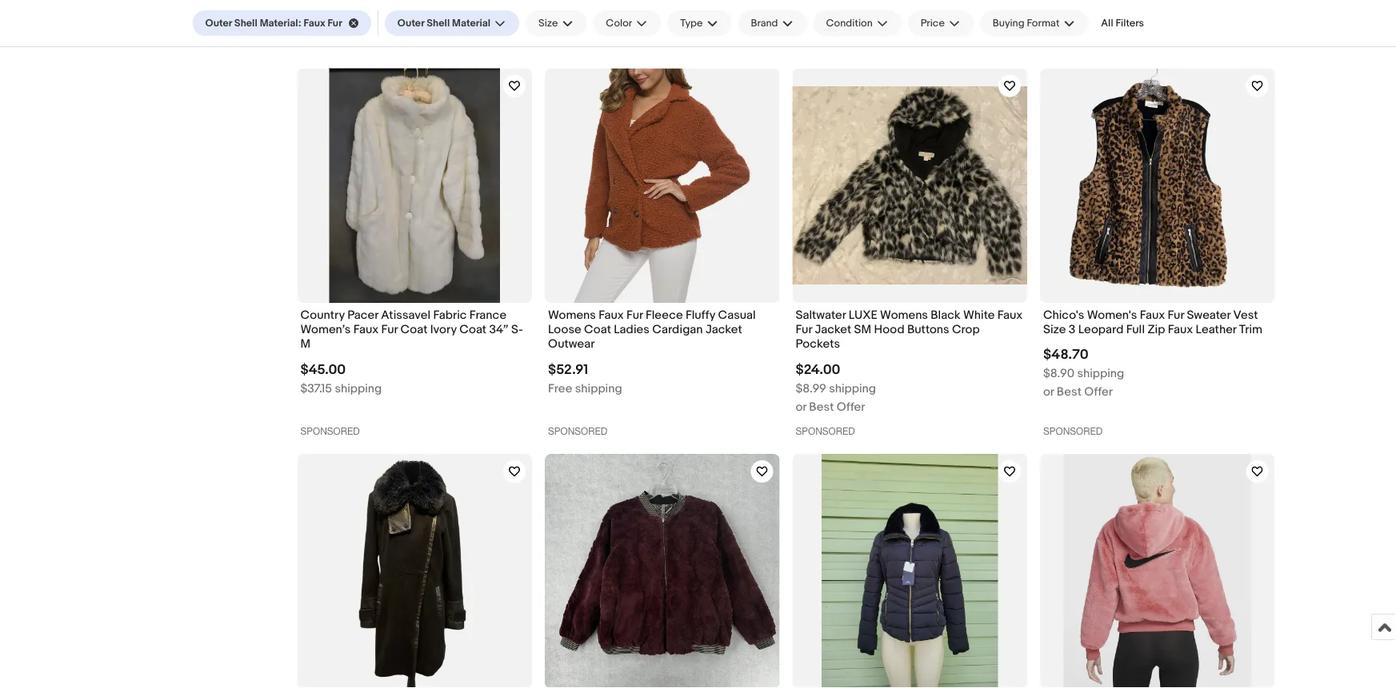 Task type: vqa. For each thing, say whether or not it's contained in the screenshot.
size
yes



Task type: locate. For each thing, give the bounding box(es) containing it.
outer shell material
[[398, 17, 491, 29]]

sponsored for $52.91
[[548, 426, 608, 437]]

cardigan
[[652, 323, 703, 337]]

faux
[[304, 17, 325, 29], [599, 308, 624, 322], [998, 308, 1023, 322], [1140, 308, 1165, 322], [353, 323, 379, 337], [1168, 323, 1193, 337]]

jacket down casual
[[706, 323, 742, 337]]

or inside $24.00 $8.99 shipping or best offer
[[796, 400, 807, 414]]

1
[[823, 14, 827, 28]]

m
[[300, 337, 311, 351]]

fur inside saltwater luxe womens black white faux fur jacket sm hood buttons crop pockets
[[796, 323, 812, 337]]

pockets
[[796, 337, 840, 351]]

outer shell material button
[[385, 10, 519, 36]]

3 coat from the left
[[584, 323, 611, 337]]

coat down france
[[459, 323, 487, 337]]

country pacer atissavel fabric france women's faux fur coat ivory coat 34" s-m image
[[329, 68, 500, 303]]

pacer
[[347, 308, 378, 322]]

offer inside $48.70 $8.90 shipping or best offer
[[1085, 385, 1113, 400]]

fur up pockets
[[796, 323, 812, 337]]

coat
[[401, 323, 428, 337], [459, 323, 487, 337], [584, 323, 611, 337]]

2 sponsored from the left
[[548, 426, 608, 437]]

leopard
[[1078, 323, 1124, 337]]

sm
[[854, 323, 872, 337]]

1 vertical spatial size
[[1044, 323, 1066, 337]]

$29.99 shipping
[[548, 10, 634, 24]]

ivory
[[430, 323, 457, 337]]

faux down "pacer"
[[353, 323, 379, 337]]

womens faux fur fleece fluffy casual loose coat ladies cardigan jacket outwear link
[[548, 308, 777, 356]]

womens up "loose"
[[548, 308, 596, 322]]

faux inside "link"
[[304, 17, 325, 29]]

1 horizontal spatial outer
[[398, 17, 424, 29]]

0 horizontal spatial best
[[809, 400, 834, 414]]

faux up ladies
[[599, 308, 624, 322]]

jacket down saltwater
[[815, 323, 852, 337]]

1 horizontal spatial offer
[[1085, 385, 1113, 400]]

fur inside 'country pacer atissavel fabric france women's faux fur coat ivory coat 34" s- m'
[[381, 323, 398, 337]]

or down the $8.99
[[796, 400, 807, 414]]

womens
[[548, 308, 596, 322], [880, 308, 928, 322]]

coat up outwear
[[584, 323, 611, 337]]

best inside $24.00 $8.99 shipping or best offer
[[809, 400, 834, 414]]

only
[[796, 14, 821, 28]]

best inside $48.70 $8.90 shipping or best offer
[[1057, 385, 1082, 400]]

faux inside 'country pacer atissavel fabric france women's faux fur coat ivory coat 34" s- m'
[[353, 323, 379, 337]]

shell inside "link"
[[234, 17, 258, 29]]

shell left material:
[[234, 17, 258, 29]]

outer left material:
[[205, 17, 232, 29]]

1 horizontal spatial size
[[1044, 323, 1066, 337]]

0 horizontal spatial coat
[[401, 323, 428, 337]]

shell
[[234, 17, 258, 29], [427, 17, 450, 29]]

sponsored down $37.15
[[300, 426, 360, 437]]

0 horizontal spatial outer
[[205, 17, 232, 29]]

sponsored down $8.90
[[1044, 426, 1103, 437]]

$29.99
[[548, 10, 584, 24]]

outer inside outer shell material: faux fur "link"
[[205, 17, 232, 29]]

shipping down $45.00
[[335, 382, 382, 396]]

2 horizontal spatial coat
[[584, 323, 611, 337]]

1 horizontal spatial or
[[1044, 385, 1054, 400]]

2 jacket from the left
[[815, 323, 852, 337]]

ladies
[[614, 323, 650, 337]]

size
[[539, 17, 558, 29], [1044, 323, 1066, 337]]

sponsored down the free
[[548, 426, 608, 437]]

all filters button
[[1095, 10, 1151, 36]]

size down chico's
[[1044, 323, 1066, 337]]

black
[[931, 308, 961, 322]]

filters
[[1116, 17, 1144, 29]]

zara women black warm quilted parka jacket hood m image
[[822, 454, 998, 689]]

type
[[680, 17, 703, 29]]

fur down atissavel
[[381, 323, 398, 337]]

fur left sweater
[[1168, 308, 1184, 322]]

saltwater luxe womens black white faux fur jacket sm hood buttons crop pockets link
[[796, 308, 1024, 356]]

all
[[1101, 17, 1114, 29]]

0 horizontal spatial or
[[796, 400, 807, 414]]

country pacer atissavel fabric france women's faux fur coat ivory coat 34" s- m link
[[300, 308, 529, 356]]

jacket
[[706, 323, 742, 337], [815, 323, 852, 337]]

type button
[[668, 10, 732, 36]]

shipping
[[587, 10, 634, 24], [1077, 367, 1125, 381], [335, 382, 382, 396], [575, 382, 622, 396], [829, 382, 876, 396]]

brand button
[[738, 10, 807, 36]]

fleece
[[646, 308, 683, 322]]

1 outer from the left
[[205, 17, 232, 29]]

sponsored for $45.00
[[300, 426, 360, 437]]

$8.90
[[1044, 367, 1075, 381]]

$45.00
[[300, 362, 346, 378]]

outer
[[205, 17, 232, 29], [398, 17, 424, 29]]

buying format
[[993, 17, 1060, 29]]

full
[[1126, 323, 1145, 337]]

1 coat from the left
[[401, 323, 428, 337]]

fur
[[328, 17, 342, 29], [627, 308, 643, 322], [1168, 308, 1184, 322], [381, 323, 398, 337], [796, 323, 812, 337]]

0 horizontal spatial shell
[[234, 17, 258, 29]]

shipping down $52.91
[[575, 382, 622, 396]]

shipping down $24.00
[[829, 382, 876, 396]]

2 shell from the left
[[427, 17, 450, 29]]

womens inside womens faux fur fleece fluffy casual loose coat ladies cardigan jacket outwear
[[548, 308, 596, 322]]

sponsored
[[300, 426, 360, 437], [548, 426, 608, 437], [796, 426, 855, 437], [1044, 426, 1103, 437]]

1 horizontal spatial best
[[1057, 385, 1082, 400]]

leather
[[1196, 323, 1237, 337]]

0 vertical spatial size
[[539, 17, 558, 29]]

faux right white
[[998, 308, 1023, 322]]

country pacer atissavel fabric france women's faux fur coat ivory coat 34" s- m
[[300, 308, 523, 351]]

0 horizontal spatial jacket
[[706, 323, 742, 337]]

shipping inside $24.00 $8.99 shipping or best offer
[[829, 382, 876, 396]]

condition
[[826, 17, 873, 29]]

atissavel
[[381, 308, 431, 322]]

offer down the $48.70
[[1085, 385, 1113, 400]]

buying format button
[[980, 10, 1089, 36]]

or
[[1044, 385, 1054, 400], [796, 400, 807, 414]]

free
[[548, 382, 572, 396]]

fur right material:
[[328, 17, 342, 29]]

fluffy
[[686, 308, 716, 322]]

chico's women's faux fur sweater vest size 3 leopard full zip faux leather trim
[[1044, 308, 1263, 337]]

fur inside "link"
[[328, 17, 342, 29]]

fur up ladies
[[627, 308, 643, 322]]

1 shell from the left
[[234, 17, 258, 29]]

shipping inside the $52.91 free shipping
[[575, 382, 622, 396]]

outer inside outer shell material 'dropdown button'
[[398, 17, 424, 29]]

0 horizontal spatial offer
[[837, 400, 865, 414]]

0 horizontal spatial size
[[539, 17, 558, 29]]

jacket inside womens faux fur fleece fluffy casual loose coat ladies cardigan jacket outwear
[[706, 323, 742, 337]]

buying
[[993, 17, 1025, 29]]

1 jacket from the left
[[706, 323, 742, 337]]

women's
[[300, 323, 351, 337]]

outer shell material: faux fur link
[[192, 10, 371, 36]]

2 coat from the left
[[459, 323, 487, 337]]

$52.91
[[548, 362, 588, 378]]

or down $8.90
[[1044, 385, 1054, 400]]

price button
[[908, 10, 974, 36]]

shipping inside $48.70 $8.90 shipping or best offer
[[1077, 367, 1125, 381]]

sweater
[[1187, 308, 1231, 322]]

price
[[921, 17, 945, 29]]

womens up hood
[[880, 308, 928, 322]]

1 sponsored from the left
[[300, 426, 360, 437]]

size button
[[526, 10, 587, 36]]

4 sponsored from the left
[[1044, 426, 1103, 437]]

coat down atissavel
[[401, 323, 428, 337]]

0 horizontal spatial womens
[[548, 308, 596, 322]]

shipping for $24.00
[[829, 382, 876, 396]]

size left color in the top of the page
[[539, 17, 558, 29]]

best down $8.90
[[1057, 385, 1082, 400]]

best
[[1057, 385, 1082, 400], [809, 400, 834, 414]]

$45.00 $37.15 shipping
[[300, 362, 382, 396]]

shell inside 'dropdown button'
[[427, 17, 450, 29]]

size inside dropdown button
[[539, 17, 558, 29]]

sponsored down $24.00 $8.99 shipping or best offer
[[796, 426, 855, 437]]

shipping inside the $45.00 $37.15 shipping
[[335, 382, 382, 396]]

shipping down the $48.70
[[1077, 367, 1125, 381]]

chico's women's faux fur sweater vest size 3 leopard full zip faux leather trim link
[[1044, 308, 1272, 341]]

only 1 left!
[[796, 14, 852, 28]]

2 womens from the left
[[880, 308, 928, 322]]

saltwater
[[796, 308, 846, 322]]

$24.00
[[796, 362, 841, 378]]

1 womens from the left
[[548, 308, 596, 322]]

1 horizontal spatial jacket
[[815, 323, 852, 337]]

3 sponsored from the left
[[796, 426, 855, 437]]

faux right material:
[[304, 17, 325, 29]]

left!
[[830, 14, 852, 28]]

offer inside $24.00 $8.99 shipping or best offer
[[837, 400, 865, 414]]

best for $24.00
[[809, 400, 834, 414]]

or inside $48.70 $8.90 shipping or best offer
[[1044, 385, 1054, 400]]

best down the $8.99
[[809, 400, 834, 414]]

offer
[[1085, 385, 1113, 400], [837, 400, 865, 414]]

shell left material at the top left
[[427, 17, 450, 29]]

fabric
[[433, 308, 467, 322]]

chico's
[[1044, 308, 1085, 322]]

1 horizontal spatial shell
[[427, 17, 450, 29]]

2 outer from the left
[[398, 17, 424, 29]]

outer left material at the top left
[[398, 17, 424, 29]]

jacket inside saltwater luxe womens black white faux fur jacket sm hood buttons crop pockets
[[815, 323, 852, 337]]

offer down $24.00
[[837, 400, 865, 414]]

1 horizontal spatial womens
[[880, 308, 928, 322]]

1 horizontal spatial coat
[[459, 323, 487, 337]]



Task type: describe. For each thing, give the bounding box(es) containing it.
shell for material
[[427, 17, 450, 29]]

outer for outer shell material: faux fur
[[205, 17, 232, 29]]

34"
[[489, 323, 509, 337]]

faux right the zip
[[1168, 323, 1193, 337]]

saltwater luxe womens black white faux fur jacket sm hood buttons crop pockets
[[796, 308, 1023, 351]]

trim
[[1239, 323, 1263, 337]]

or for $24.00
[[796, 400, 807, 414]]

brand
[[751, 17, 778, 29]]

$52.91 free shipping
[[548, 362, 622, 396]]

all filters
[[1101, 17, 1144, 29]]

$24.00 $8.99 shipping or best offer
[[796, 362, 876, 414]]

faux inside saltwater luxe womens black white faux fur jacket sm hood buttons crop pockets
[[998, 308, 1023, 322]]

3
[[1069, 323, 1076, 337]]

shipping right $29.99
[[587, 10, 634, 24]]

color
[[606, 17, 632, 29]]

shell for material:
[[234, 17, 258, 29]]

material:
[[260, 17, 301, 29]]

crop
[[952, 323, 980, 337]]

women's
[[1087, 308, 1137, 322]]

vest
[[1234, 308, 1258, 322]]

faux inside womens faux fur fleece fluffy casual loose coat ladies cardigan jacket outwear
[[599, 308, 624, 322]]

via spiga wool coat with ultra soft faux fur collar size 12 black euc image
[[305, 454, 524, 689]]

$8.99
[[796, 382, 826, 396]]

material
[[452, 17, 491, 29]]

$48.70
[[1044, 347, 1089, 364]]

offer for $48.70
[[1085, 385, 1113, 400]]

melissa mccarthy seven7 faux fur jacket womens 1x reversible burgundy maroon image
[[545, 454, 780, 689]]

faux up the zip
[[1140, 308, 1165, 322]]

or for $48.70
[[1044, 385, 1054, 400]]

best for $48.70
[[1057, 385, 1082, 400]]

outwear
[[548, 337, 595, 351]]

fur inside womens faux fur fleece fluffy casual loose coat ladies cardigan jacket outwear
[[627, 308, 643, 322]]

outer for outer shell material
[[398, 17, 424, 29]]

shipping for $52.91
[[575, 382, 622, 396]]

nike women's faux fur sz.m sportswear jacket pink full zip essentials nwt image
[[1064, 454, 1252, 689]]

color button
[[593, 10, 661, 36]]

offer for $24.00
[[837, 400, 865, 414]]

womens faux fur fleece fluffy casual loose coat ladies cardigan jacket outwear
[[548, 308, 756, 351]]

womens faux fur fleece fluffy casual loose coat ladies cardigan jacket outwear image
[[545, 68, 780, 303]]

loose
[[548, 323, 582, 337]]

luxe
[[849, 308, 878, 322]]

coat inside womens faux fur fleece fluffy casual loose coat ladies cardigan jacket outwear
[[584, 323, 611, 337]]

buttons
[[907, 323, 950, 337]]

sponsored for $24.00
[[796, 426, 855, 437]]

white
[[963, 308, 995, 322]]

hood
[[874, 323, 905, 337]]

fur inside chico's women's faux fur sweater vest size 3 leopard full zip faux leather trim
[[1168, 308, 1184, 322]]

casual
[[718, 308, 756, 322]]

country
[[300, 308, 345, 322]]

size inside chico's women's faux fur sweater vest size 3 leopard full zip faux leather trim
[[1044, 323, 1066, 337]]

format
[[1027, 17, 1060, 29]]

shipping for $48.70
[[1077, 367, 1125, 381]]

$48.70 $8.90 shipping or best offer
[[1044, 347, 1125, 400]]

france
[[470, 308, 507, 322]]

saltwater luxe womens black white faux fur jacket sm hood buttons crop pockets image
[[793, 86, 1027, 285]]

chico's women's faux fur sweater vest size 3 leopard full zip faux leather trim image
[[1040, 68, 1275, 303]]

shipping for $45.00
[[335, 382, 382, 396]]

womens inside saltwater luxe womens black white faux fur jacket sm hood buttons crop pockets
[[880, 308, 928, 322]]

outer shell material: faux fur
[[205, 17, 342, 29]]

s-
[[511, 323, 523, 337]]

condition button
[[813, 10, 902, 36]]

sponsored for $48.70
[[1044, 426, 1103, 437]]

zip
[[1148, 323, 1165, 337]]

$37.15
[[300, 382, 332, 396]]



